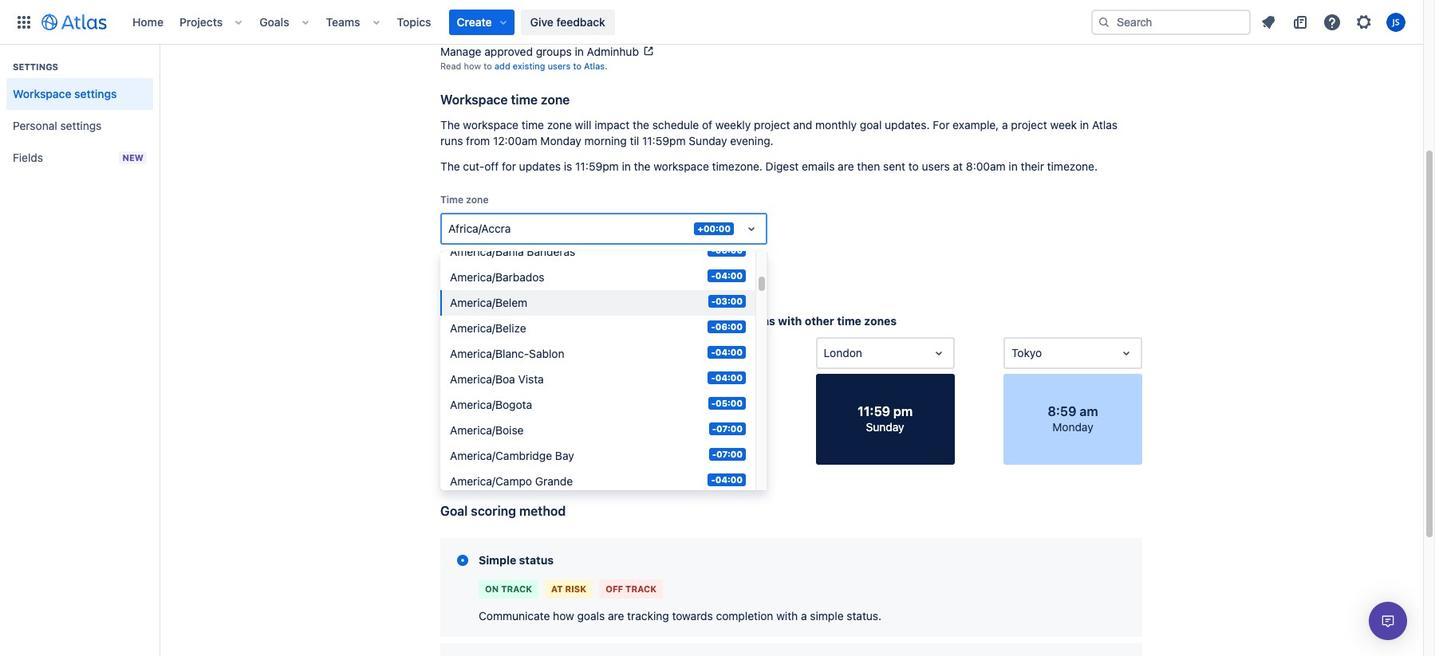 Task type: locate. For each thing, give the bounding box(es) containing it.
06:00 down 03:00
[[716, 322, 743, 332]]

be
[[496, 252, 507, 263]]

1 -07:00 from the top
[[712, 424, 743, 434]]

is
[[564, 160, 573, 173]]

3 04:00 from the top
[[716, 373, 743, 383]]

pm inside 11:59 pm sunday
[[894, 405, 913, 419]]

in left their
[[1009, 160, 1018, 173]]

0 horizontal spatial are
[[608, 610, 624, 623]]

africa/accra
[[449, 222, 511, 235], [672, 314, 740, 328]]

-07:00 down the -05:00 at the bottom
[[712, 424, 743, 434]]

1 vertical spatial the
[[441, 160, 460, 173]]

simple
[[810, 610, 844, 623]]

group containing workspace settings
[[6, 45, 153, 179]]

1 vertical spatial approved
[[485, 45, 533, 58]]

12:00am
[[493, 134, 538, 148]]

how for to
[[464, 61, 481, 71]]

communicate how goals are tracking towards completion with a simple status.
[[479, 610, 882, 623]]

1 vertical spatial domains
[[644, 26, 679, 36]]

0 vertical spatial the
[[633, 118, 650, 132]]

- for america/campo grande
[[711, 475, 716, 485]]

weekly
[[716, 118, 751, 132]]

track
[[501, 584, 532, 595], [626, 584, 657, 595]]

11:59pm
[[643, 134, 686, 148], [576, 160, 619, 173], [526, 314, 573, 328]]

time zone
[[441, 194, 489, 206]]

workspace time zone
[[441, 93, 570, 107]]

sunday left cut
[[576, 314, 617, 328]]

-04:00 for grande
[[711, 475, 743, 485]]

off down from
[[485, 160, 499, 173]]

1 approved from the top
[[485, 10, 533, 23]]

here's how the 11:59pm sunday cut off in africa/accra aligns with other time zones
[[441, 314, 897, 328]]

tracking
[[627, 610, 669, 623]]

the left cut-
[[441, 160, 460, 173]]

1 vertical spatial africa/accra
[[672, 314, 740, 328]]

give feedback
[[530, 15, 606, 28]]

the up runs
[[441, 118, 460, 132]]

sunday inside 11:59 pm sunday
[[867, 421, 905, 434]]

06:00 for america/belize
[[716, 322, 743, 332]]

-04:00 down the aligns on the right of page
[[711, 347, 743, 358]]

monday inside the workspace time zone will impact the schedule of weekly project and monthly goal updates. for example, a project week in atlas runs from 12:00am monday morning til 11:59pm sunday evening.
[[541, 134, 582, 148]]

time
[[511, 93, 538, 107], [522, 118, 544, 132], [838, 314, 862, 328]]

-06:00 down -03:00 on the top of page
[[712, 322, 743, 332]]

07:00
[[717, 424, 743, 434], [717, 449, 743, 460]]

users
[[548, 61, 571, 71], [922, 160, 950, 173], [568, 252, 591, 263]]

settings down workspace settings link
[[60, 119, 102, 132]]

towards
[[672, 610, 713, 623]]

scoring
[[471, 504, 516, 519]]

0 vertical spatial -07:00
[[712, 424, 743, 434]]

the
[[441, 118, 460, 132], [441, 160, 460, 173]]

0 vertical spatial will
[[575, 118, 592, 132]]

2 track from the left
[[626, 584, 657, 595]]

this
[[605, 252, 620, 263]]

pm inside 4:59 pm sunday
[[516, 405, 536, 419]]

1 project from the left
[[754, 118, 791, 132]]

2 the from the top
[[441, 160, 460, 173]]

workspace down settings
[[13, 87, 71, 101]]

for left all
[[542, 252, 554, 263]]

0 vertical spatial 06:00
[[716, 245, 743, 255]]

with left 'these'
[[598, 26, 616, 36]]

0 vertical spatial 11:59pm
[[643, 134, 686, 148]]

approved up add at the top of the page
[[485, 45, 533, 58]]

how right read
[[464, 61, 481, 71]]

manage up anyone
[[441, 10, 482, 23]]

1 06:00 from the top
[[716, 245, 743, 255]]

-04:00 for sablon
[[711, 347, 743, 358]]

2 vertical spatial workspace
[[623, 252, 668, 263]]

- for america/cambridge bay
[[712, 449, 717, 460]]

from
[[466, 134, 490, 148]]

switch to... image
[[14, 12, 34, 32]]

0 horizontal spatial track
[[501, 584, 532, 595]]

0 vertical spatial are
[[838, 160, 855, 173]]

zone inside the workspace time zone will impact the schedule of weekly project and monthly goal updates. for example, a project week in atlas runs from 12:00am monday morning til 11:59pm sunday evening.
[[547, 118, 572, 132]]

-04:00 up -03:00 on the top of page
[[711, 271, 743, 281]]

4 -04:00 from the top
[[711, 475, 743, 485]]

8:59 am monday
[[1048, 405, 1099, 434]]

the down til on the left top
[[634, 160, 651, 173]]

open image
[[742, 219, 761, 239], [554, 344, 573, 363], [930, 344, 949, 363], [1117, 344, 1137, 363]]

zone right "time"
[[466, 194, 489, 206]]

zone up is
[[547, 118, 572, 132]]

users left the "at"
[[922, 160, 950, 173]]

0 vertical spatial approved
[[485, 10, 533, 23]]

None text field
[[449, 221, 452, 237], [1012, 346, 1015, 362], [449, 221, 452, 237], [1012, 346, 1015, 362]]

2 horizontal spatial pm
[[894, 405, 913, 419]]

in down til on the left top
[[622, 160, 631, 173]]

off right cut
[[641, 314, 657, 328]]

2 timezone. from the left
[[1048, 160, 1098, 173]]

project up evening.
[[754, 118, 791, 132]]

approved for domains
[[485, 10, 533, 23]]

0 horizontal spatial to
[[484, 61, 492, 71]]

the up til on the left top
[[633, 118, 650, 132]]

adminhub inside manage approved domains in adminhub anyone with verified email addresses with these domains can
[[595, 10, 647, 23]]

workspace up from
[[463, 118, 519, 132]]

1 vertical spatial manage
[[441, 45, 482, 58]]

2 pm from the left
[[704, 405, 723, 419]]

0 horizontal spatial timezone.
[[712, 160, 763, 173]]

0 vertical spatial off
[[485, 160, 499, 173]]

pm inside 7:59 pm sunday
[[704, 405, 723, 419]]

07:00 down 05:00
[[717, 424, 743, 434]]

0 vertical spatial 07:00
[[717, 424, 743, 434]]

1 -06:00 from the top
[[712, 245, 743, 255]]

sunday for 11:59 pm
[[867, 421, 905, 434]]

04:00 for grande
[[716, 475, 743, 485]]

0 horizontal spatial workspace
[[13, 87, 71, 101]]

other
[[805, 314, 835, 328]]

2 06:00 from the top
[[716, 322, 743, 332]]

a right example,
[[1002, 118, 1009, 132]]

1 track from the left
[[501, 584, 532, 595]]

1 horizontal spatial track
[[626, 584, 657, 595]]

2 vertical spatial how
[[553, 610, 574, 623]]

in left atlas
[[1081, 118, 1090, 132]]

04:00 up 05:00
[[716, 373, 743, 383]]

group
[[6, 45, 153, 179]]

1 horizontal spatial of
[[702, 118, 713, 132]]

the down america/belem
[[505, 314, 523, 328]]

pm right 7:59
[[704, 405, 723, 419]]

0 horizontal spatial project
[[754, 118, 791, 132]]

0 vertical spatial a
[[1002, 118, 1009, 132]]

of left weekly
[[702, 118, 713, 132]]

1 vertical spatial are
[[608, 610, 624, 623]]

top element
[[10, 0, 1092, 44]]

the for the workspace time zone will impact the schedule of weekly project and monthly goal updates. for example, a project week in atlas runs from 12:00am monday morning til 11:59pm sunday evening.
[[441, 118, 460, 132]]

workspace
[[13, 87, 71, 101], [441, 93, 508, 107]]

1 horizontal spatial pm
[[704, 405, 723, 419]]

africa/accra down -03:00 on the top of page
[[672, 314, 740, 328]]

-07:00 for america/cambridge bay
[[712, 449, 743, 460]]

time down the read how to add existing users to atlas.
[[511, 93, 538, 107]]

2 -06:00 from the top
[[712, 322, 743, 332]]

1 -04:00 from the top
[[711, 271, 743, 281]]

monday down 8:59
[[1053, 421, 1094, 434]]

america/bahia
[[450, 245, 524, 259]]

1 vertical spatial how
[[480, 314, 503, 328]]

tokyo
[[1012, 346, 1043, 360]]

goal
[[441, 504, 468, 519]]

account image
[[1387, 12, 1406, 32]]

1 vertical spatial 06:00
[[716, 322, 743, 332]]

settings up personal settings "link"
[[74, 87, 117, 101]]

adminhub for groups
[[587, 45, 639, 58]]

off
[[485, 160, 499, 173], [641, 314, 657, 328]]

1 vertical spatial off
[[641, 314, 657, 328]]

0 vertical spatial manage
[[441, 10, 482, 23]]

1 vertical spatial users
[[922, 160, 950, 173]]

sunday down weekly
[[689, 134, 727, 148]]

1 vertical spatial will
[[480, 252, 493, 263]]

angeles
[[470, 346, 511, 360]]

1 vertical spatial settings
[[60, 119, 102, 132]]

2 horizontal spatial to
[[909, 160, 919, 173]]

open intercom messenger image
[[1379, 612, 1398, 631]]

users down "groups"
[[548, 61, 571, 71]]

goal
[[860, 118, 882, 132]]

04:00 down 7:59 pm sunday
[[716, 475, 743, 485]]

create
[[457, 15, 492, 28]]

06:00 down +00:00
[[716, 245, 743, 255]]

0 horizontal spatial africa/accra
[[449, 222, 511, 235]]

in right cut
[[659, 314, 669, 328]]

zone
[[541, 93, 570, 107], [547, 118, 572, 132], [466, 194, 489, 206]]

0 horizontal spatial domains
[[536, 10, 580, 23]]

sunday inside 4:59 pm sunday
[[491, 421, 529, 434]]

1 horizontal spatial will
[[575, 118, 592, 132]]

0 vertical spatial -06:00
[[712, 245, 743, 255]]

users right all
[[568, 252, 591, 263]]

2 -07:00 from the top
[[712, 449, 743, 460]]

adminhub up 'atlas.'
[[587, 45, 639, 58]]

monday inside '8:59 am monday'
[[1053, 421, 1094, 434]]

open image for 11:59 pm
[[930, 344, 949, 363]]

to right sent
[[909, 160, 919, 173]]

1 the from the top
[[441, 118, 460, 132]]

approved inside manage approved domains in adminhub anyone with verified email addresses with these domains can
[[485, 10, 533, 23]]

pm right 4:59
[[516, 405, 536, 419]]

1 manage from the top
[[441, 10, 482, 23]]

0 vertical spatial users
[[548, 61, 571, 71]]

- for america/bogota
[[712, 398, 716, 409]]

sunday down 4:59
[[491, 421, 529, 434]]

1 04:00 from the top
[[716, 271, 743, 281]]

monthly
[[816, 118, 857, 132]]

-06:00
[[712, 245, 743, 255], [712, 322, 743, 332]]

0 vertical spatial monday
[[541, 134, 582, 148]]

project left week
[[1012, 118, 1048, 132]]

zone down add existing users to atlas. link
[[541, 93, 570, 107]]

-
[[712, 245, 716, 255], [711, 271, 716, 281], [712, 296, 716, 306], [712, 322, 716, 332], [711, 347, 716, 358], [711, 373, 716, 383], [712, 398, 716, 409], [712, 424, 717, 434], [712, 449, 717, 460], [711, 475, 716, 485]]

changes will be applied for all users of this workspace
[[441, 252, 668, 263]]

2 approved from the top
[[485, 45, 533, 58]]

manage
[[441, 10, 482, 23], [441, 45, 482, 58]]

email
[[528, 26, 550, 36]]

timezone. down evening.
[[712, 160, 763, 173]]

4:59 pm sunday
[[484, 405, 536, 434]]

feedback
[[557, 15, 606, 28]]

los
[[449, 346, 467, 360]]

1 pm from the left
[[516, 405, 536, 419]]

adminhub for domains
[[595, 10, 647, 23]]

0 vertical spatial of
[[702, 118, 713, 132]]

help image
[[1323, 12, 1343, 32]]

to left 'atlas.'
[[573, 61, 582, 71]]

approved for groups
[[485, 45, 533, 58]]

updates.
[[885, 118, 930, 132]]

0 vertical spatial how
[[464, 61, 481, 71]]

None text field
[[824, 346, 827, 362]]

give feedback button
[[521, 9, 615, 35]]

1 horizontal spatial project
[[1012, 118, 1048, 132]]

-07:00 for america/boise
[[712, 424, 743, 434]]

workspace down read
[[441, 93, 508, 107]]

will up morning
[[575, 118, 592, 132]]

1 vertical spatial adminhub
[[587, 45, 639, 58]]

settings for personal settings
[[60, 119, 102, 132]]

1 vertical spatial zone
[[547, 118, 572, 132]]

are left then
[[838, 160, 855, 173]]

manage for manage approved domains in adminhub anyone with verified email addresses with these domains can
[[441, 10, 482, 23]]

1 horizontal spatial domains
[[644, 26, 679, 36]]

a left simple
[[801, 610, 807, 623]]

approved up verified
[[485, 10, 533, 23]]

adminhub up 'these'
[[595, 10, 647, 23]]

1 horizontal spatial a
[[1002, 118, 1009, 132]]

in up addresses at the top of the page
[[583, 10, 592, 23]]

evening.
[[730, 134, 774, 148]]

0 vertical spatial workspace
[[463, 118, 519, 132]]

how left goals
[[553, 610, 574, 623]]

0 vertical spatial the
[[441, 118, 460, 132]]

workspace inside group
[[13, 87, 71, 101]]

2 -04:00 from the top
[[711, 347, 743, 358]]

3 -04:00 from the top
[[711, 373, 743, 383]]

monday up is
[[541, 134, 582, 148]]

method
[[519, 504, 566, 519]]

status
[[519, 554, 554, 567]]

11:59pm down schedule
[[643, 134, 686, 148]]

sunday down 7:59
[[679, 421, 717, 434]]

in down addresses at the top of the page
[[575, 45, 584, 58]]

and
[[794, 118, 813, 132]]

time right other on the top right of the page
[[838, 314, 862, 328]]

to left add at the top of the page
[[484, 61, 492, 71]]

track right off
[[626, 584, 657, 595]]

07:00 down 7:59 pm sunday
[[717, 449, 743, 460]]

04:00
[[716, 271, 743, 281], [716, 347, 743, 358], [716, 373, 743, 383], [716, 475, 743, 485]]

1 vertical spatial -07:00
[[712, 449, 743, 460]]

for
[[502, 160, 516, 173], [542, 252, 554, 263]]

0 horizontal spatial of
[[594, 252, 602, 263]]

workspace down schedule
[[654, 160, 709, 173]]

status.
[[847, 610, 882, 623]]

11:59pm up sablon
[[526, 314, 573, 328]]

atlas
[[1093, 118, 1118, 132]]

1 horizontal spatial workspace
[[441, 93, 508, 107]]

0 horizontal spatial pm
[[516, 405, 536, 419]]

- for america/boise
[[712, 424, 717, 434]]

of left "this"
[[594, 252, 602, 263]]

topics
[[397, 15, 431, 28]]

1 vertical spatial of
[[594, 252, 602, 263]]

11:59pm down morning
[[576, 160, 619, 173]]

1 vertical spatial a
[[801, 610, 807, 623]]

0 horizontal spatial off
[[485, 160, 499, 173]]

a inside the workspace time zone will impact the schedule of weekly project and monthly goal updates. for example, a project week in atlas runs from 12:00am monday morning til 11:59pm sunday evening.
[[1002, 118, 1009, 132]]

1 07:00 from the top
[[717, 424, 743, 434]]

project
[[754, 118, 791, 132], [1012, 118, 1048, 132]]

04:00 down the aligns on the right of page
[[716, 347, 743, 358]]

2 04:00 from the top
[[716, 347, 743, 358]]

workspace for changes will be applied for all users of this workspace
[[623, 252, 668, 263]]

1 vertical spatial for
[[542, 252, 554, 263]]

0 vertical spatial time
[[511, 93, 538, 107]]

-07:00 down 7:59 pm sunday
[[712, 449, 743, 460]]

0 vertical spatial adminhub
[[595, 10, 647, 23]]

settings inside "link"
[[60, 119, 102, 132]]

how down america/belem
[[480, 314, 503, 328]]

projects link
[[175, 9, 228, 35]]

america/boa vista
[[450, 373, 544, 386]]

with left other on the top right of the page
[[779, 314, 802, 328]]

8:00am
[[967, 160, 1006, 173]]

1 horizontal spatial africa/accra
[[672, 314, 740, 328]]

sunday inside 7:59 pm sunday
[[679, 421, 717, 434]]

3 pm from the left
[[894, 405, 913, 419]]

time inside the workspace time zone will impact the schedule of weekly project and monthly goal updates. for example, a project week in atlas runs from 12:00am monday morning til 11:59pm sunday evening.
[[522, 118, 544, 132]]

simple
[[479, 554, 517, 567]]

time up the 12:00am at the top left of page
[[522, 118, 544, 132]]

0 horizontal spatial a
[[801, 610, 807, 623]]

read
[[441, 61, 462, 71]]

are right goals
[[608, 610, 624, 623]]

-07:00
[[712, 424, 743, 434], [712, 449, 743, 460]]

los angeles
[[449, 346, 511, 360]]

banner
[[0, 0, 1424, 45]]

with
[[474, 26, 492, 36], [598, 26, 616, 36], [779, 314, 802, 328], [777, 610, 798, 623]]

manage up read
[[441, 45, 482, 58]]

new
[[122, 152, 144, 163]]

sunday down '11:59' in the bottom of the page
[[867, 421, 905, 434]]

1 vertical spatial the
[[634, 160, 651, 173]]

1 horizontal spatial monday
[[1053, 421, 1094, 434]]

1 vertical spatial -06:00
[[712, 322, 743, 332]]

for down the 12:00am at the top left of page
[[502, 160, 516, 173]]

pm for 4:59 pm
[[516, 405, 536, 419]]

on
[[485, 584, 499, 595]]

-04:00 up the -05:00 at the bottom
[[711, 373, 743, 383]]

2 07:00 from the top
[[717, 449, 743, 460]]

1 vertical spatial monday
[[1053, 421, 1094, 434]]

search image
[[1098, 16, 1111, 28]]

-06:00 down +00:00
[[712, 245, 743, 255]]

1 horizontal spatial timezone.
[[1048, 160, 1098, 173]]

1 vertical spatial workspace
[[654, 160, 709, 173]]

manage inside manage approved domains in adminhub anyone with verified email addresses with these domains can
[[441, 10, 482, 23]]

07:00 for america/boise
[[717, 424, 743, 434]]

will left be
[[480, 252, 493, 263]]

pm right '11:59' in the bottom of the page
[[894, 405, 913, 419]]

4 04:00 from the top
[[716, 475, 743, 485]]

how for goals
[[553, 610, 574, 623]]

-03:00
[[712, 296, 743, 306]]

0 horizontal spatial monday
[[541, 134, 582, 148]]

with right anyone
[[474, 26, 492, 36]]

sunday
[[689, 134, 727, 148], [576, 314, 617, 328], [491, 421, 529, 434], [679, 421, 717, 434], [867, 421, 905, 434]]

workspace right "this"
[[623, 252, 668, 263]]

- for america/boa vista
[[711, 373, 716, 383]]

2 horizontal spatial 11:59pm
[[643, 134, 686, 148]]

timezone. right their
[[1048, 160, 1098, 173]]

at risk
[[552, 584, 587, 595]]

1 vertical spatial 07:00
[[717, 449, 743, 460]]

workspace for the cut-off for updates is 11:59pm in the workspace timezone. digest emails are then sent to users at 8:00am in their timezone.
[[654, 160, 709, 173]]

africa/accra up america/bahia
[[449, 222, 511, 235]]

existing
[[513, 61, 546, 71]]

an external link image
[[642, 45, 655, 57]]

personal settings link
[[6, 110, 153, 142]]

pm for 11:59 pm
[[894, 405, 913, 419]]

a
[[1002, 118, 1009, 132], [801, 610, 807, 623]]

track right on
[[501, 584, 532, 595]]

2 manage from the top
[[441, 45, 482, 58]]

1 vertical spatial time
[[522, 118, 544, 132]]

grande
[[535, 475, 573, 488]]

timezone.
[[712, 160, 763, 173], [1048, 160, 1098, 173]]

2 vertical spatial time
[[838, 314, 862, 328]]

2 vertical spatial 11:59pm
[[526, 314, 573, 328]]

personal
[[13, 119, 57, 132]]

the inside the workspace time zone will impact the schedule of weekly project and monthly goal updates. for example, a project week in atlas runs from 12:00am monday morning til 11:59pm sunday evening.
[[441, 118, 460, 132]]

are
[[838, 160, 855, 173], [608, 610, 624, 623]]

0 horizontal spatial for
[[502, 160, 516, 173]]

04:00 up 03:00
[[716, 271, 743, 281]]

0 vertical spatial settings
[[74, 87, 117, 101]]

1 vertical spatial 11:59pm
[[576, 160, 619, 173]]

-04:00 down 7:59 pm sunday
[[711, 475, 743, 485]]



Task type: describe. For each thing, give the bounding box(es) containing it.
at
[[954, 160, 963, 173]]

add existing users to atlas. link
[[495, 61, 608, 71]]

sunday for 7:59 pm
[[679, 421, 717, 434]]

0 vertical spatial zone
[[541, 93, 570, 107]]

america/bogota
[[450, 398, 533, 412]]

topics link
[[392, 9, 436, 35]]

2 vertical spatial users
[[568, 252, 591, 263]]

am
[[1080, 405, 1099, 419]]

america/cambridge
[[450, 449, 552, 463]]

america/barbados
[[450, 271, 545, 284]]

time
[[441, 194, 464, 206]]

manage approved groups in adminhub
[[441, 45, 639, 58]]

banderas
[[527, 245, 576, 259]]

atlas.
[[584, 61, 608, 71]]

1 horizontal spatial are
[[838, 160, 855, 173]]

settings for workspace settings
[[74, 87, 117, 101]]

goals
[[260, 15, 289, 28]]

fields
[[13, 151, 43, 164]]

-04:00 for vista
[[711, 373, 743, 383]]

-06:00 for america/belize
[[712, 322, 743, 332]]

america/boise
[[450, 424, 524, 437]]

the workspace time zone will impact the schedule of weekly project and monthly goal updates. for example, a project week in atlas runs from 12:00am monday morning til 11:59pm sunday evening.
[[441, 118, 1118, 148]]

example,
[[953, 118, 999, 132]]

06:00 for america/bahia banderas
[[716, 245, 743, 255]]

banner containing home
[[0, 0, 1424, 45]]

sunday for 4:59 pm
[[491, 421, 529, 434]]

04:00 for vista
[[716, 373, 743, 383]]

manage for manage approved groups in adminhub
[[441, 45, 482, 58]]

workspace for workspace time zone
[[441, 93, 508, 107]]

track for off track
[[626, 584, 657, 595]]

in inside manage approved domains in adminhub anyone with verified email addresses with these domains can
[[583, 10, 592, 23]]

america/blanc-sablon
[[450, 347, 565, 361]]

here's
[[441, 314, 477, 328]]

open image for 8:59 am
[[1117, 344, 1137, 363]]

1 horizontal spatial to
[[573, 61, 582, 71]]

how for the
[[480, 314, 503, 328]]

cut-
[[463, 160, 485, 173]]

emails
[[802, 160, 835, 173]]

workspace for workspace settings
[[13, 87, 71, 101]]

settings
[[13, 61, 58, 72]]

04:00 for sablon
[[716, 347, 743, 358]]

workspace settings
[[13, 87, 117, 101]]

open image
[[742, 344, 761, 363]]

read how to add existing users to atlas.
[[441, 61, 608, 71]]

- for america/belize
[[712, 322, 716, 332]]

applied
[[509, 252, 540, 263]]

home link
[[128, 9, 168, 35]]

sablon
[[529, 347, 565, 361]]

8:59
[[1048, 405, 1077, 419]]

0 vertical spatial africa/accra
[[449, 222, 511, 235]]

simple status
[[479, 554, 554, 567]]

the inside the workspace time zone will impact the schedule of weekly project and monthly goal updates. for example, a project week in atlas runs from 12:00am monday morning til 11:59pm sunday evening.
[[633, 118, 650, 132]]

goals
[[578, 610, 605, 623]]

- for america/barbados
[[711, 271, 716, 281]]

on track
[[485, 584, 532, 595]]

- for america/belem
[[712, 296, 716, 306]]

0 horizontal spatial will
[[480, 252, 493, 263]]

2 vertical spatial the
[[505, 314, 523, 328]]

with left simple
[[777, 610, 798, 623]]

groups
[[536, 45, 572, 58]]

risk
[[566, 584, 587, 595]]

in inside the workspace time zone will impact the schedule of weekly project and monthly goal updates. for example, a project week in atlas runs from 12:00am monday morning til 11:59pm sunday evening.
[[1081, 118, 1090, 132]]

workspace inside the workspace time zone will impact the schedule of weekly project and monthly goal updates. for example, a project week in atlas runs from 12:00am monday morning til 11:59pm sunday evening.
[[463, 118, 519, 132]]

1 timezone. from the left
[[712, 160, 763, 173]]

7:59
[[673, 405, 700, 419]]

projects
[[180, 15, 223, 28]]

-06:00 for america/bahia banderas
[[712, 245, 743, 255]]

manage approved domains in adminhub anyone with verified email addresses with these domains can
[[441, 10, 699, 36]]

completion
[[716, 610, 774, 623]]

2 vertical spatial zone
[[466, 194, 489, 206]]

cancel
[[501, 276, 537, 290]]

cancel button
[[491, 271, 547, 296]]

open image for 4:59 pm
[[554, 344, 573, 363]]

1 horizontal spatial off
[[641, 314, 657, 328]]

the for the cut-off for updates is 11:59pm in the workspace timezone. digest emails are then sent to users at 8:00am in their timezone.
[[441, 160, 460, 173]]

at
[[552, 584, 563, 595]]

- for america/bahia banderas
[[712, 245, 716, 255]]

america/belize
[[450, 322, 527, 335]]

cut
[[620, 314, 638, 328]]

05:00
[[716, 398, 743, 409]]

can
[[682, 26, 697, 36]]

will inside the workspace time zone will impact the schedule of weekly project and monthly goal updates. for example, a project week in atlas runs from 12:00am monday morning til 11:59pm sunday evening.
[[575, 118, 592, 132]]

07:00 for america/cambridge bay
[[717, 449, 743, 460]]

home
[[132, 15, 164, 28]]

america/campo
[[450, 475, 532, 488]]

teams link
[[321, 9, 365, 35]]

london
[[824, 346, 863, 360]]

digest
[[766, 160, 799, 173]]

anyone
[[441, 26, 472, 36]]

2 project from the left
[[1012, 118, 1048, 132]]

personal settings
[[13, 119, 102, 132]]

sunday inside the workspace time zone will impact the schedule of weekly project and monthly goal updates. for example, a project week in atlas runs from 12:00am monday morning til 11:59pm sunday evening.
[[689, 134, 727, 148]]

america/belem
[[450, 296, 528, 310]]

vista
[[518, 373, 544, 386]]

11:59pm inside the workspace time zone will impact the schedule of weekly project and monthly goal updates. for example, a project week in atlas runs from 12:00am monday morning til 11:59pm sunday evening.
[[643, 134, 686, 148]]

11:59
[[858, 405, 891, 419]]

week
[[1051, 118, 1078, 132]]

track for on track
[[501, 584, 532, 595]]

off
[[606, 584, 624, 595]]

03:00
[[716, 296, 743, 306]]

bay
[[555, 449, 574, 463]]

settings image
[[1355, 12, 1374, 32]]

0 horizontal spatial 11:59pm
[[526, 314, 573, 328]]

america/blanc-
[[450, 347, 529, 361]]

runs
[[441, 134, 463, 148]]

aligns
[[743, 314, 776, 328]]

+00:00
[[698, 223, 731, 234]]

create button
[[449, 9, 515, 35]]

pm for 7:59 pm
[[704, 405, 723, 419]]

america/bahia banderas
[[450, 245, 576, 259]]

Search field
[[1092, 9, 1252, 35]]

workspace settings link
[[6, 78, 153, 110]]

notifications image
[[1260, 12, 1279, 32]]

of inside the workspace time zone will impact the schedule of weekly project and monthly goal updates. for example, a project week in atlas runs from 12:00am monday morning til 11:59pm sunday evening.
[[702, 118, 713, 132]]

til
[[630, 134, 640, 148]]

verified
[[494, 26, 526, 36]]

goal scoring method
[[441, 504, 566, 519]]

1 horizontal spatial 11:59pm
[[576, 160, 619, 173]]

0 vertical spatial for
[[502, 160, 516, 173]]

then
[[858, 160, 881, 173]]

- for america/blanc-sablon
[[711, 347, 716, 358]]

changes
[[441, 252, 477, 263]]

goals link
[[255, 9, 294, 35]]

0 vertical spatial domains
[[536, 10, 580, 23]]

america/cambridge bay
[[450, 449, 574, 463]]

1 horizontal spatial for
[[542, 252, 554, 263]]



Task type: vqa. For each thing, say whether or not it's contained in the screenshot.
project Link
no



